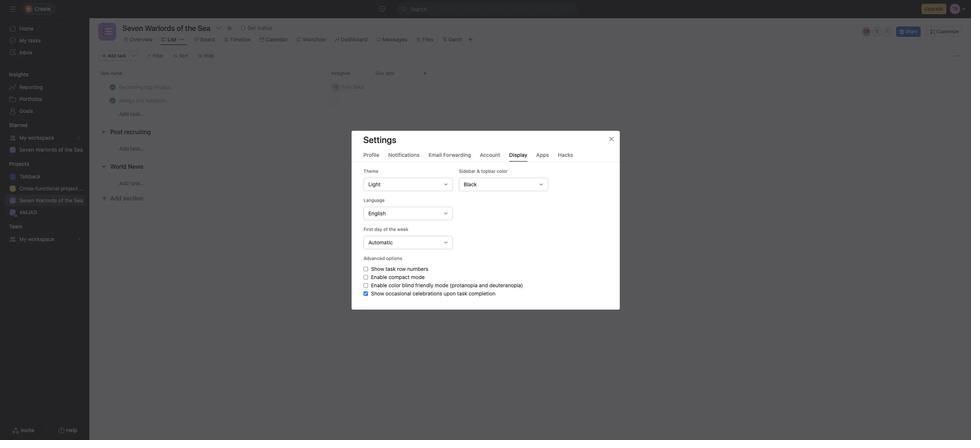 Task type: locate. For each thing, give the bounding box(es) containing it.
seven inside projects element
[[19, 197, 34, 204]]

task inside button
[[117, 53, 126, 59]]

0 vertical spatial task…
[[130, 111, 145, 117]]

1 warlords from the top
[[36, 146, 57, 153]]

2 seven warlords of the sea from the top
[[19, 197, 83, 204]]

2 seven warlords of the sea link from the top
[[4, 195, 85, 207]]

news
[[128, 163, 144, 170]]

post
[[110, 129, 123, 135]]

tasks
[[28, 37, 41, 44]]

my workspace
[[19, 135, 54, 141], [19, 236, 54, 242]]

1 vertical spatial workspace
[[28, 236, 54, 242]]

1 my workspace link from the top
[[4, 132, 85, 144]]

black button
[[459, 178, 548, 191]]

1 my workspace from the top
[[19, 135, 54, 141]]

add task…
[[119, 111, 145, 117], [119, 145, 145, 152], [119, 180, 145, 186]]

enable right enable compact mode checkbox
[[371, 274, 387, 280]]

0 vertical spatial warlords
[[36, 146, 57, 153]]

1 vertical spatial add task… button
[[119, 144, 145, 153]]

workspace for the my workspace link inside teams element
[[28, 236, 54, 242]]

my workspace for the my workspace link inside teams element
[[19, 236, 54, 242]]

add
[[108, 53, 116, 59], [119, 111, 129, 117], [119, 145, 129, 152], [119, 180, 129, 186], [110, 195, 121, 202]]

board link
[[195, 35, 215, 44]]

Assign HQ locations text field
[[117, 97, 170, 104]]

add task… down post recruiting button
[[119, 145, 145, 152]]

account button
[[480, 152, 501, 162]]

1 vertical spatial show
[[371, 290, 384, 297]]

add task… for recruiting
[[119, 145, 145, 152]]

2 my from the top
[[19, 135, 27, 141]]

Enable color blind friendly mode (protanopia and deuteranopia) checkbox
[[364, 283, 368, 288]]

Enable compact mode checkbox
[[364, 275, 368, 279]]

my inside teams element
[[19, 236, 27, 242]]

1 vertical spatial warlords
[[36, 197, 57, 204]]

my down starred
[[19, 135, 27, 141]]

show for show occasional celebrations upon task completion
[[371, 290, 384, 297]]

1 add task… button from the top
[[119, 110, 145, 118]]

add task… inside header untitled section tree grid
[[119, 111, 145, 117]]

task… down assign hq locations text box
[[130, 111, 145, 117]]

add task… row
[[89, 107, 972, 121], [89, 141, 972, 155], [89, 176, 972, 190]]

starred
[[9, 122, 27, 128]]

Show task row numbers checkbox
[[364, 267, 368, 271]]

1 enable from the top
[[371, 274, 387, 280]]

0 vertical spatial seven warlords of the sea
[[19, 146, 83, 153]]

first day of the week
[[364, 226, 409, 232]]

row containing task name
[[89, 66, 972, 80]]

3 add task… row from the top
[[89, 176, 972, 190]]

task… down 'recruiting'
[[130, 145, 145, 152]]

add task… button
[[119, 110, 145, 118], [119, 144, 145, 153], [119, 179, 145, 187]]

1 vertical spatial the
[[65, 197, 72, 204]]

the
[[65, 146, 72, 153], [65, 197, 72, 204], [389, 226, 396, 232]]

Show occasional celebrations upon task completion checkbox
[[364, 291, 368, 296]]

seven warlords of the sea
[[19, 146, 83, 153], [19, 197, 83, 204]]

1 add task… from the top
[[119, 111, 145, 117]]

2 enable from the top
[[371, 282, 387, 288]]

task… for news
[[130, 180, 145, 186]]

enable for enable compact mode
[[371, 274, 387, 280]]

2 vertical spatial add task… button
[[119, 179, 145, 187]]

0 vertical spatial completed checkbox
[[108, 83, 117, 92]]

2 workspace from the top
[[28, 236, 54, 242]]

1 completed image from the top
[[108, 83, 117, 92]]

seven warlords of the sea link inside starred element
[[4, 144, 85, 156]]

due
[[376, 70, 384, 76]]

1 vertical spatial my
[[19, 135, 27, 141]]

dashboard
[[341, 36, 368, 42]]

the down project
[[65, 197, 72, 204]]

email forwarding button
[[429, 152, 471, 162]]

1 vertical spatial of
[[58, 197, 63, 204]]

0 horizontal spatial black
[[353, 84, 365, 90]]

1 seven warlords of the sea link from the top
[[4, 144, 85, 156]]

mode
[[411, 274, 425, 280], [435, 282, 449, 288]]

0 vertical spatial enable
[[371, 274, 387, 280]]

task left row
[[386, 266, 396, 272]]

automatic button
[[364, 236, 453, 249]]

1 vertical spatial completed checkbox
[[108, 96, 117, 105]]

2 my workspace from the top
[[19, 236, 54, 242]]

3 task… from the top
[[130, 180, 145, 186]]

of right day on the left of the page
[[383, 226, 388, 232]]

tb inside header untitled section tree grid
[[333, 84, 339, 90]]

3 my from the top
[[19, 236, 27, 242]]

occasional
[[386, 290, 411, 297]]

Completed checkbox
[[108, 83, 117, 92], [108, 96, 117, 105]]

of
[[58, 146, 63, 153], [58, 197, 63, 204], [383, 226, 388, 232]]

1 vertical spatial seven
[[19, 197, 34, 204]]

seven warlords of the sea link
[[4, 144, 85, 156], [4, 195, 85, 207]]

hacks button
[[558, 152, 574, 162]]

show right show occasional celebrations upon task completion option
[[371, 290, 384, 297]]

collapse task list for this section image
[[101, 164, 107, 170]]

0 vertical spatial of
[[58, 146, 63, 153]]

seven warlords of the sea link down functional
[[4, 195, 85, 207]]

1 show from the top
[[371, 266, 384, 272]]

0 vertical spatial color
[[497, 168, 508, 174]]

sidebar
[[459, 168, 476, 174]]

1 completed checkbox from the top
[[108, 83, 117, 92]]

1 vertical spatial black
[[464, 181, 477, 187]]

2 add task… from the top
[[119, 145, 145, 152]]

list
[[168, 36, 177, 42]]

workspace down amjad link
[[28, 236, 54, 242]]

1 horizontal spatial color
[[497, 168, 508, 174]]

enable right the enable color blind friendly mode (protanopia and deuteranopia) checkbox
[[371, 282, 387, 288]]

world news
[[110, 163, 144, 170]]

color up black dropdown button
[[497, 168, 508, 174]]

1 my from the top
[[19, 37, 27, 44]]

add task… button down assign hq locations text box
[[119, 110, 145, 118]]

completed checkbox for recruiting top pirates text box
[[108, 83, 117, 92]]

3 add task… from the top
[[119, 180, 145, 186]]

0 vertical spatial add task… button
[[119, 110, 145, 118]]

1 horizontal spatial task
[[386, 266, 396, 272]]

messages link
[[377, 35, 408, 44]]

list link
[[162, 35, 177, 44]]

seven warlords of the sea up talkback link
[[19, 146, 83, 153]]

1 horizontal spatial tb
[[864, 29, 870, 34]]

completed image inside assign hq locations cell
[[108, 96, 117, 105]]

1 vertical spatial task
[[386, 266, 396, 272]]

2 vertical spatial task
[[457, 290, 467, 297]]

completed checkbox for assign hq locations text box
[[108, 96, 117, 105]]

1 vertical spatial completed image
[[108, 96, 117, 105]]

1 sea from the top
[[74, 146, 83, 153]]

add task… for news
[[119, 180, 145, 186]]

my
[[19, 37, 27, 44], [19, 135, 27, 141], [19, 236, 27, 242]]

0 vertical spatial the
[[65, 146, 72, 153]]

black down sidebar
[[464, 181, 477, 187]]

world news button
[[110, 160, 144, 173]]

0 vertical spatial completed image
[[108, 83, 117, 92]]

1 vertical spatial add task… row
[[89, 141, 972, 155]]

2 vertical spatial add task…
[[119, 180, 145, 186]]

my workspace down starred
[[19, 135, 54, 141]]

1 vertical spatial sea
[[74, 197, 83, 204]]

2 sea from the top
[[74, 197, 83, 204]]

completed checkbox inside recruiting top pirates cell
[[108, 83, 117, 92]]

1 vertical spatial mode
[[435, 282, 449, 288]]

warlords down "cross-functional project plan" link
[[36, 197, 57, 204]]

completed checkbox inside assign hq locations cell
[[108, 96, 117, 105]]

add up add section button
[[119, 180, 129, 186]]

show down advanced on the bottom
[[371, 266, 384, 272]]

email
[[429, 152, 442, 158]]

0 vertical spatial black
[[353, 84, 365, 90]]

light button
[[364, 178, 453, 191]]

add up post recruiting button
[[119, 111, 129, 117]]

1 vertical spatial tb
[[333, 84, 339, 90]]

0 vertical spatial workspace
[[28, 135, 54, 141]]

amjad
[[19, 209, 37, 215]]

task… up 'section' at the top
[[130, 180, 145, 186]]

invite
[[21, 427, 34, 434]]

add inside header untitled section tree grid
[[119, 111, 129, 117]]

projects
[[9, 161, 29, 167]]

workspace inside starred element
[[28, 135, 54, 141]]

light
[[368, 181, 381, 187]]

workspace inside teams element
[[28, 236, 54, 242]]

task… for recruiting
[[130, 145, 145, 152]]

team button
[[0, 223, 22, 230]]

talkback
[[19, 173, 41, 180]]

0 vertical spatial my workspace
[[19, 135, 54, 141]]

enable for enable color blind friendly mode (protanopia and deuteranopia)
[[371, 282, 387, 288]]

2 task… from the top
[[130, 145, 145, 152]]

1 workspace from the top
[[28, 135, 54, 141]]

the left week
[[389, 226, 396, 232]]

color
[[497, 168, 508, 174], [389, 282, 401, 288]]

my left tasks
[[19, 37, 27, 44]]

task name
[[100, 70, 122, 76]]

2 vertical spatial task…
[[130, 180, 145, 186]]

2 add task… row from the top
[[89, 141, 972, 155]]

0 vertical spatial sea
[[74, 146, 83, 153]]

(protanopia
[[450, 282, 478, 288]]

color down "enable compact mode"
[[389, 282, 401, 288]]

2 vertical spatial my
[[19, 236, 27, 242]]

my workspace link down goals link
[[4, 132, 85, 144]]

the inside starred element
[[65, 146, 72, 153]]

None text field
[[121, 21, 212, 35]]

1 vertical spatial enable
[[371, 282, 387, 288]]

2 vertical spatial add task… row
[[89, 176, 972, 190]]

workspace for second the my workspace link from the bottom
[[28, 135, 54, 141]]

2 add task… button from the top
[[119, 144, 145, 153]]

1 vertical spatial task…
[[130, 145, 145, 152]]

sidebar & topbar color
[[459, 168, 508, 174]]

1 vertical spatial my workspace link
[[4, 233, 85, 245]]

my inside starred element
[[19, 135, 27, 141]]

completed image inside recruiting top pirates cell
[[108, 83, 117, 92]]

1 horizontal spatial black
[[464, 181, 477, 187]]

team
[[9, 223, 22, 230]]

add task… button up 'section' at the top
[[119, 179, 145, 187]]

1 vertical spatial seven warlords of the sea
[[19, 197, 83, 204]]

0 vertical spatial show
[[371, 266, 384, 272]]

my workspace down team
[[19, 236, 54, 242]]

0 vertical spatial my
[[19, 37, 27, 44]]

task for show
[[386, 266, 396, 272]]

3 add task… button from the top
[[119, 179, 145, 187]]

seven up projects
[[19, 146, 34, 153]]

of inside projects element
[[58, 197, 63, 204]]

email forwarding
[[429, 152, 471, 158]]

add task… up 'section' at the top
[[119, 180, 145, 186]]

completed image for recruiting top pirates text box
[[108, 83, 117, 92]]

goals
[[19, 108, 33, 114]]

insights button
[[0, 71, 28, 78]]

0 vertical spatial my workspace link
[[4, 132, 85, 144]]

the up talkback link
[[65, 146, 72, 153]]

0 vertical spatial seven warlords of the sea link
[[4, 144, 85, 156]]

2 horizontal spatial task
[[457, 290, 467, 297]]

my for second the my workspace link from the bottom
[[19, 135, 27, 141]]

2 completed image from the top
[[108, 96, 117, 105]]

row containing tb
[[89, 80, 972, 94]]

sea
[[74, 146, 83, 153], [74, 197, 83, 204]]

of up talkback link
[[58, 146, 63, 153]]

hide sidebar image
[[10, 6, 16, 12]]

upgrade
[[926, 6, 944, 12]]

seven warlords of the sea link up talkback link
[[4, 144, 85, 156]]

2 my workspace link from the top
[[4, 233, 85, 245]]

of down cross-functional project plan
[[58, 197, 63, 204]]

2 show from the top
[[371, 290, 384, 297]]

0 vertical spatial tb
[[864, 29, 870, 34]]

&
[[477, 168, 480, 174]]

task for add
[[117, 53, 126, 59]]

2 completed checkbox from the top
[[108, 96, 117, 105]]

2 warlords from the top
[[36, 197, 57, 204]]

0 vertical spatial add task…
[[119, 111, 145, 117]]

my workspace inside starred element
[[19, 135, 54, 141]]

1 vertical spatial seven warlords of the sea link
[[4, 195, 85, 207]]

starred button
[[0, 122, 27, 129]]

my workspace link down amjad link
[[4, 233, 85, 245]]

add left 'section' at the top
[[110, 195, 121, 202]]

add task… down assign hq locations text box
[[119, 111, 145, 117]]

warlords up talkback link
[[36, 146, 57, 153]]

0 vertical spatial task
[[117, 53, 126, 59]]

seven down cross-
[[19, 197, 34, 204]]

task up name
[[117, 53, 126, 59]]

0 vertical spatial seven
[[19, 146, 34, 153]]

completed image
[[108, 83, 117, 92], [108, 96, 117, 105]]

0 horizontal spatial task
[[117, 53, 126, 59]]

task down (protanopia
[[457, 290, 467, 297]]

assignee
[[331, 70, 351, 76]]

add inside button
[[110, 195, 121, 202]]

1 vertical spatial add task…
[[119, 145, 145, 152]]

add task… button down post recruiting button
[[119, 144, 145, 153]]

add up the task name on the top of the page
[[108, 53, 116, 59]]

0 horizontal spatial color
[[389, 282, 401, 288]]

1 seven warlords of the sea from the top
[[19, 146, 83, 153]]

row
[[89, 66, 972, 80], [98, 80, 963, 81], [89, 80, 972, 94], [89, 94, 972, 107]]

black right tyler
[[353, 84, 365, 90]]

show
[[371, 266, 384, 272], [371, 290, 384, 297]]

timeline
[[230, 36, 251, 42]]

workspace down goals link
[[28, 135, 54, 141]]

projects element
[[0, 157, 89, 220]]

2 seven from the top
[[19, 197, 34, 204]]

0 vertical spatial mode
[[411, 274, 425, 280]]

0 horizontal spatial tb
[[333, 84, 339, 90]]

header untitled section tree grid
[[89, 80, 972, 121]]

sea inside starred element
[[74, 146, 83, 153]]

0 vertical spatial add task… row
[[89, 107, 972, 121]]

my workspace link inside teams element
[[4, 233, 85, 245]]

mode down numbers
[[411, 274, 425, 280]]

1 vertical spatial my workspace
[[19, 236, 54, 242]]

day
[[374, 226, 382, 232]]

mode up upon
[[435, 282, 449, 288]]

display
[[510, 152, 528, 158]]

my workspace inside teams element
[[19, 236, 54, 242]]

seven inside starred element
[[19, 146, 34, 153]]

1 seven from the top
[[19, 146, 34, 153]]

my down team
[[19, 236, 27, 242]]

1 task… from the top
[[130, 111, 145, 117]]

seven
[[19, 146, 34, 153], [19, 197, 34, 204]]

recruiting
[[124, 129, 151, 135]]

task
[[117, 53, 126, 59], [386, 266, 396, 272], [457, 290, 467, 297]]

my inside 'link'
[[19, 37, 27, 44]]

amjad link
[[4, 207, 85, 218]]

seven warlords of the sea down cross-functional project plan
[[19, 197, 83, 204]]

seven warlords of the sea inside projects element
[[19, 197, 83, 204]]

the inside projects element
[[65, 197, 72, 204]]



Task type: vqa. For each thing, say whether or not it's contained in the screenshot.
status
no



Task type: describe. For each thing, give the bounding box(es) containing it.
date
[[385, 70, 395, 76]]

add task… row for post recruiting
[[89, 141, 972, 155]]

add task
[[108, 53, 126, 59]]

post recruiting
[[110, 129, 151, 135]]

apps button
[[537, 152, 549, 162]]

share
[[906, 29, 918, 34]]

inbox link
[[4, 47, 85, 59]]

plan
[[79, 185, 89, 192]]

tb inside button
[[864, 29, 870, 34]]

collapse task list for this section image
[[101, 129, 107, 135]]

deuteranopia)
[[490, 282, 523, 288]]

portfolios link
[[4, 93, 85, 105]]

tyler black
[[342, 84, 365, 90]]

blind
[[402, 282, 414, 288]]

calendar link
[[260, 35, 288, 44]]

section
[[123, 195, 143, 202]]

display button
[[510, 152, 528, 162]]

starred element
[[0, 119, 89, 157]]

enable color blind friendly mode (protanopia and deuteranopia)
[[371, 282, 523, 288]]

0 horizontal spatial mode
[[411, 274, 425, 280]]

workflow link
[[297, 35, 326, 44]]

options
[[386, 256, 402, 261]]

forwarding
[[443, 152, 471, 158]]

black inside dropdown button
[[464, 181, 477, 187]]

2 vertical spatial of
[[383, 226, 388, 232]]

1 vertical spatial color
[[389, 282, 401, 288]]

1 horizontal spatial mode
[[435, 282, 449, 288]]

task
[[100, 70, 110, 76]]

warlords inside projects element
[[36, 197, 57, 204]]

name
[[111, 70, 122, 76]]

post recruiting button
[[110, 125, 151, 139]]

messages
[[383, 36, 408, 42]]

completed image for assign hq locations text box
[[108, 96, 117, 105]]

settings
[[364, 134, 397, 145]]

invite button
[[7, 424, 39, 437]]

theme
[[364, 168, 378, 174]]

add task… button for news
[[119, 179, 145, 187]]

list image
[[103, 27, 112, 36]]

apps
[[537, 152, 549, 158]]

advanced
[[364, 256, 385, 261]]

the for 1st seven warlords of the sea link from the bottom of the page
[[65, 197, 72, 204]]

world
[[110, 163, 127, 170]]

my workspace for second the my workspace link from the bottom
[[19, 135, 54, 141]]

language
[[364, 197, 385, 203]]

home link
[[4, 23, 85, 35]]

friendly
[[415, 282, 434, 288]]

task… inside header untitled section tree grid
[[130, 111, 145, 117]]

gantt
[[449, 36, 462, 42]]

english button
[[364, 207, 453, 220]]

profile
[[364, 152, 380, 158]]

inbox
[[19, 49, 32, 56]]

teams element
[[0, 220, 89, 247]]

files
[[422, 36, 434, 42]]

add task button
[[98, 51, 130, 61]]

notifications button
[[388, 152, 420, 162]]

1 add task… row from the top
[[89, 107, 972, 121]]

advanced options
[[364, 256, 402, 261]]

dashboard link
[[335, 35, 368, 44]]

show for show task row numbers
[[371, 266, 384, 272]]

add down post recruiting button
[[119, 145, 129, 152]]

black inside row
[[353, 84, 365, 90]]

of inside starred element
[[58, 146, 63, 153]]

enable compact mode
[[371, 274, 425, 280]]

account
[[480, 152, 501, 158]]

remove from starred image
[[227, 25, 233, 31]]

Recruiting top Pirates text field
[[117, 83, 173, 91]]

project
[[61, 185, 78, 192]]

add task… button for recruiting
[[119, 144, 145, 153]]

warlords inside starred element
[[36, 146, 57, 153]]

calendar
[[266, 36, 288, 42]]

add inside button
[[108, 53, 116, 59]]

insights element
[[0, 68, 89, 119]]

hacks
[[558, 152, 574, 158]]

cross-
[[19, 185, 36, 192]]

overview
[[130, 36, 153, 42]]

the for seven warlords of the sea link inside the starred element
[[65, 146, 72, 153]]

row
[[397, 266, 406, 272]]

add section button
[[98, 192, 146, 205]]

due date
[[376, 70, 395, 76]]

gantt link
[[443, 35, 462, 44]]

talkback link
[[4, 171, 85, 183]]

add task… row for world news
[[89, 176, 972, 190]]

automatic
[[368, 239, 393, 245]]

2 vertical spatial the
[[389, 226, 396, 232]]

my for my tasks 'link'
[[19, 37, 27, 44]]

seven warlords of the sea inside starred element
[[19, 146, 83, 153]]

sea inside projects element
[[74, 197, 83, 204]]

tyler
[[342, 84, 352, 90]]

recruiting top pirates cell
[[89, 80, 328, 94]]

and
[[479, 282, 488, 288]]

overview link
[[124, 35, 153, 44]]

workflow
[[303, 36, 326, 42]]

completion
[[469, 290, 496, 297]]

insights
[[9, 71, 28, 78]]

add task… button inside header untitled section tree grid
[[119, 110, 145, 118]]

close image
[[609, 136, 615, 142]]

functional
[[36, 185, 59, 192]]

tb button
[[862, 27, 871, 36]]

global element
[[0, 18, 89, 63]]

my for the my workspace link inside teams element
[[19, 236, 27, 242]]

cross-functional project plan
[[19, 185, 89, 192]]

first
[[364, 226, 373, 232]]

notifications
[[388, 152, 420, 158]]

reporting
[[19, 84, 43, 90]]

compact
[[389, 274, 410, 280]]

board
[[200, 36, 215, 42]]

my tasks
[[19, 37, 41, 44]]

share button
[[897, 26, 922, 37]]

add section
[[110, 195, 143, 202]]

assign hq locations cell
[[89, 94, 328, 107]]

projects button
[[0, 160, 29, 168]]

goals link
[[4, 105, 85, 117]]



